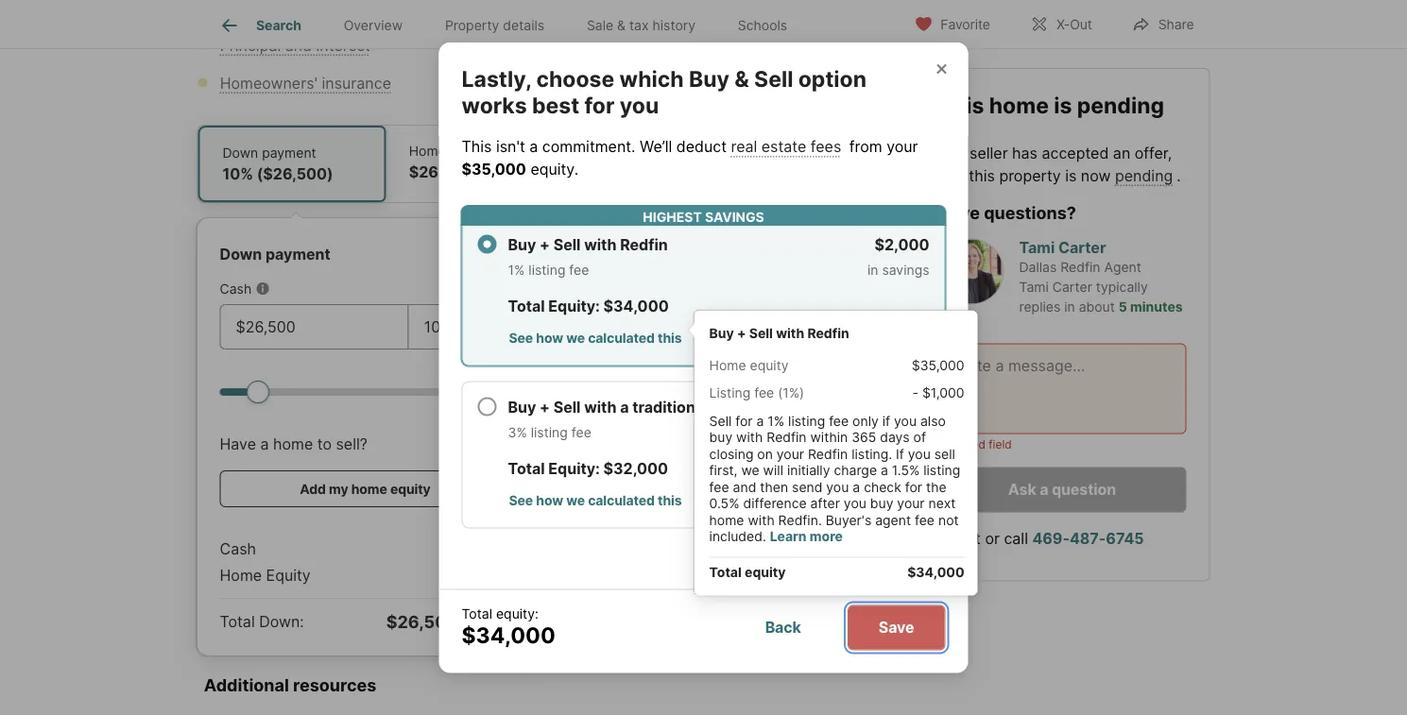 Task type: locate. For each thing, give the bounding box(es) containing it.
in for $2,000
[[867, 262, 878, 278]]

0 vertical spatial buy
[[709, 429, 733, 445]]

a right isn't in the top left of the page
[[529, 137, 538, 156]]

savings inside $0 in savings
[[882, 425, 929, 441]]

1 vertical spatial have
[[220, 435, 256, 453]]

how down total equity: $34,000
[[536, 330, 563, 346]]

6745
[[1106, 529, 1144, 548]]

1 horizontal spatial details
[[606, 143, 647, 159]]

for inside lastly, choose which buy & sell option works best for you
[[584, 92, 615, 119]]

2 savings from the top
[[882, 425, 929, 441]]

2 vertical spatial +
[[540, 398, 550, 417]]

payment inside down payment 10% ($26,500)
[[262, 145, 316, 161]]

details inside tab
[[503, 17, 544, 33]]

0 vertical spatial see how we calculated this button
[[508, 325, 683, 350]]

this up traditional
[[658, 330, 682, 346]]

tami up dallas
[[1019, 238, 1055, 257]]

sell for buy + sell with redfin 1% listing fee
[[553, 236, 581, 254]]

0 vertical spatial see how we calculated this
[[509, 330, 682, 346]]

fee inside buy + sell with redfin 1% listing fee
[[569, 262, 589, 278]]

sell for buy + sell with a traditional brokerage 3% listing fee
[[553, 398, 581, 417]]

1 vertical spatial equity
[[390, 481, 431, 497]]

total for total equity: $32,000
[[508, 460, 545, 478]]

in inside $2,000 in savings
[[867, 262, 878, 278]]

1 vertical spatial we
[[741, 462, 760, 478]]

1 cash from the top
[[220, 281, 252, 297]]

$1,000
[[922, 385, 964, 401]]

list box containing buy + sell with redfin
[[462, 219, 978, 596]]

calculated down $32,000 on the bottom
[[588, 493, 655, 509]]

$34,000 down equity:
[[462, 622, 555, 649]]

this isn't a commitment. we'll deduct real estate fees from your $35,000 equity.
[[462, 137, 918, 178]]

$265,000
[[409, 163, 483, 181]]

savings inside $2,000 in savings
[[882, 262, 929, 278]]

with
[[584, 236, 617, 254], [776, 325, 804, 341], [584, 398, 617, 417], [736, 429, 763, 445], [748, 512, 775, 528]]

property
[[445, 17, 499, 33], [571, 36, 633, 54]]

property up $1,784
[[445, 17, 499, 33]]

seller
[[970, 143, 1008, 162]]

1 see how we calculated this from the top
[[509, 330, 682, 346]]

1 vertical spatial see how we calculated this
[[509, 493, 682, 509]]

pending down offer,
[[1115, 166, 1173, 185]]

buy up home equity
[[709, 325, 734, 341]]

1 calculated from the top
[[588, 330, 655, 346]]

payment inside $26,500 (10%) tooltip
[[266, 245, 331, 263]]

2 vertical spatial $34,000
[[462, 622, 555, 649]]

1 vertical spatial for
[[735, 413, 753, 429]]

text
[[950, 529, 981, 548]]

with inside buy + sell with a traditional brokerage 3% listing fee
[[584, 398, 617, 417]]

buy inside buy + sell with a traditional brokerage 3% listing fee
[[508, 398, 536, 417]]

1 horizontal spatial have
[[938, 202, 980, 223]]

questions?
[[984, 202, 1076, 223]]

0 vertical spatial savings
[[882, 262, 929, 278]]

home up listing
[[709, 357, 746, 373]]

if
[[882, 413, 890, 429]]

1 vertical spatial savings
[[882, 425, 929, 441]]

home inside home price $265,000
[[409, 143, 446, 159]]

total left down:
[[220, 612, 255, 631]]

the
[[938, 143, 965, 162]]

1 vertical spatial home
[[709, 357, 746, 373]]

buy + sell with a traditional brokerage 3% listing fee
[[508, 398, 787, 441]]

with inside buy + sell with redfin 1% listing fee
[[584, 236, 617, 254]]

0 horizontal spatial $35,000
[[462, 160, 526, 178]]

buy up closing
[[709, 429, 733, 445]]

0 vertical spatial we
[[566, 330, 585, 346]]

total inside $26,500 (10%) tooltip
[[220, 612, 255, 631]]

your up agent
[[897, 495, 925, 511]]

loan details 30-yr fixed, 8.21%
[[571, 143, 706, 181]]

see for 1st see how we calculated this button
[[509, 330, 533, 346]]

this inside this isn't a commitment. we'll deduct real estate fees from your $35,000 equity.
[[462, 137, 492, 156]]

buy inside lastly, choose which buy & sell option works best for you
[[689, 65, 729, 91]]

principal
[[220, 36, 281, 54]]

this down the seller
[[969, 166, 995, 185]]

see how we calculated this down total equity: $32,000
[[509, 493, 682, 509]]

0 vertical spatial 1%
[[508, 262, 525, 278]]

and inside sell for a 1% listing fee only if you also buy with redfin within 365 days of closing on your redfin listing. if you sell first, we will initially charge a 1.5% listing fee and then send you a check for the 0.5% difference after you buy your next home with redfin. buyer's agent fee not included.
[[733, 479, 756, 495]]

.
[[1177, 166, 1181, 185]]

$444
[[846, 36, 885, 54]]

with down "difference"
[[748, 512, 775, 528]]

0 vertical spatial equity:
[[548, 297, 600, 315]]

1 horizontal spatial &
[[735, 65, 749, 91]]

my
[[329, 481, 348, 497]]

sell up home equity
[[749, 325, 773, 341]]

fee up total equity: $32,000
[[572, 425, 591, 441]]

0 vertical spatial tami
[[1019, 238, 1055, 257]]

1 vertical spatial down
[[220, 245, 262, 263]]

field
[[989, 438, 1012, 451]]

2 cash from the top
[[220, 540, 256, 558]]

we down total equity: $34,000
[[566, 330, 585, 346]]

tami inside tami carter dallas redfin agent
[[1019, 238, 1055, 257]]

cash down down payment
[[220, 281, 252, 297]]

learn more link
[[770, 529, 843, 545]]

0 vertical spatial $35,000
[[462, 160, 526, 178]]

buy down equity.
[[508, 236, 536, 254]]

sale & tax history tab
[[566, 3, 717, 48]]

this down $32,000 on the bottom
[[658, 493, 682, 509]]

2 vertical spatial we
[[566, 493, 585, 509]]

sell up total equity: $32,000
[[553, 398, 581, 417]]

have inside $26,500 (10%) tooltip
[[220, 435, 256, 453]]

with up total equity: $32,000
[[584, 398, 617, 417]]

& left tax at the top left
[[617, 17, 626, 33]]

carter for tami carter typically replies in about
[[1053, 279, 1092, 295]]

down for down payment
[[220, 245, 262, 263]]

real
[[731, 137, 757, 156]]

tami inside tami carter typically replies in about
[[1019, 279, 1049, 295]]

learn
[[770, 529, 807, 545]]

1 horizontal spatial property
[[571, 36, 633, 54]]

your
[[887, 137, 918, 156], [777, 446, 804, 462], [897, 495, 925, 511]]

equity:
[[548, 297, 600, 315], [548, 460, 600, 478]]

1.5%
[[892, 462, 920, 478]]

payment for down payment 10% ($26,500)
[[262, 145, 316, 161]]

2 horizontal spatial and
[[938, 166, 965, 185]]

$35,000 up - $1,000
[[912, 357, 964, 373]]

0 horizontal spatial $34,000
[[462, 622, 555, 649]]

now
[[1081, 166, 1111, 185]]

have for have questions?
[[938, 202, 980, 223]]

this home is pending
[[938, 92, 1164, 118]]

home
[[409, 143, 446, 159], [709, 357, 746, 373], [220, 566, 262, 585]]

calculated down total equity: $34,000
[[588, 330, 655, 346]]

this for this isn't a commitment. we'll deduct real estate fees from your $35,000 equity.
[[462, 137, 492, 156]]

1 see from the top
[[509, 330, 533, 346]]

None text field
[[424, 316, 494, 338]]

savings
[[882, 262, 929, 278], [882, 425, 929, 441]]

your right from at the right top of the page
[[887, 137, 918, 156]]

none radio inside "list box"
[[478, 235, 497, 254]]

+ up total equity: $32,000
[[540, 398, 550, 417]]

is down the accepted
[[1065, 166, 1077, 185]]

see how we calculated this button down total equity: $32,000
[[508, 488, 683, 512]]

you down which
[[620, 92, 659, 119]]

469-487-6745 link
[[1032, 529, 1144, 548]]

interest
[[316, 36, 370, 54]]

0 horizontal spatial 1%
[[508, 262, 525, 278]]

+ up total equity: $34,000
[[540, 236, 550, 254]]

0 vertical spatial how
[[536, 330, 563, 346]]

equity: down buy + sell with redfin 1% listing fee
[[548, 297, 600, 315]]

0 vertical spatial this
[[938, 92, 984, 118]]

or
[[985, 529, 1000, 548]]

None text field
[[236, 316, 393, 338]]

ask a question button
[[938, 467, 1186, 512]]

0 horizontal spatial for
[[584, 92, 615, 119]]

total left equity:
[[462, 606, 492, 622]]

this for this home is pending
[[938, 92, 984, 118]]

buy right which
[[689, 65, 729, 91]]

0 horizontal spatial have
[[220, 435, 256, 453]]

your up will
[[777, 446, 804, 462]]

with up on
[[736, 429, 763, 445]]

$35,000 inside this isn't a commitment. we'll deduct real estate fees from your $35,000 equity.
[[462, 160, 526, 178]]

total down buy + sell with redfin 1% listing fee
[[508, 297, 545, 315]]

equity: left $32,000 on the bottom
[[548, 460, 600, 478]]

home inside "list box"
[[709, 357, 746, 373]]

see
[[509, 330, 533, 346], [509, 493, 533, 509]]

listing
[[709, 385, 751, 401]]

tab list
[[197, 0, 824, 48]]

2 horizontal spatial home
[[709, 357, 746, 373]]

total down 3%
[[508, 460, 545, 478]]

1 vertical spatial property
[[571, 36, 633, 54]]

0 vertical spatial property
[[445, 17, 499, 33]]

total for total equity
[[709, 564, 742, 580]]

1 vertical spatial how
[[536, 493, 563, 509]]

total for total down:
[[220, 612, 255, 631]]

payment up ($26,500)
[[262, 145, 316, 161]]

cash inside cash home equity
[[220, 540, 256, 558]]

down up 10%
[[223, 145, 258, 161]]

details up $1,784
[[503, 17, 544, 33]]

down
[[223, 145, 258, 161], [220, 245, 262, 263]]

0 vertical spatial calculated
[[588, 330, 655, 346]]

0 horizontal spatial &
[[617, 17, 626, 33]]

search link
[[218, 14, 301, 37]]

save
[[879, 618, 914, 637]]

total down included.
[[709, 564, 742, 580]]

0 vertical spatial equity
[[750, 357, 789, 373]]

0 vertical spatial cash
[[220, 281, 252, 297]]

tami for tami carter dallas redfin agent
[[1019, 238, 1055, 257]]

tab list containing search
[[197, 0, 824, 48]]

0 vertical spatial have
[[938, 202, 980, 223]]

1 vertical spatial $35,000
[[912, 357, 964, 373]]

have
[[938, 202, 980, 223], [220, 435, 256, 453]]

0 vertical spatial carter
[[1058, 238, 1106, 257]]

2 vertical spatial in
[[867, 425, 878, 441]]

home right my
[[351, 481, 387, 497]]

home up has
[[989, 92, 1049, 118]]

details up 'fixed,'
[[606, 143, 647, 159]]

$35,000 down isn't in the top left of the page
[[462, 160, 526, 178]]

fixed,
[[617, 163, 659, 181]]

+ inside buy + sell with redfin 1% listing fee
[[540, 236, 550, 254]]

x-
[[1056, 17, 1070, 33]]

sell up total equity: $34,000
[[553, 236, 581, 254]]

is up the accepted
[[1054, 92, 1072, 118]]

taxes
[[637, 36, 676, 54]]

0 horizontal spatial property
[[445, 17, 499, 33]]

1 equity: from the top
[[548, 297, 600, 315]]

cash for cash
[[220, 281, 252, 297]]

equity: for $34,000
[[548, 297, 600, 315]]

a inside "button"
[[1040, 480, 1048, 499]]

1 horizontal spatial insurance
[[645, 74, 714, 92]]

+ for listing
[[540, 236, 550, 254]]

homeowners' insurance link
[[220, 74, 391, 92]]

2 horizontal spatial for
[[905, 479, 922, 495]]

1 vertical spatial see how we calculated this button
[[508, 488, 683, 512]]

1 vertical spatial carter
[[1053, 279, 1092, 295]]

buy inside buy + sell with redfin 1% listing fee
[[508, 236, 536, 254]]

0 vertical spatial for
[[584, 92, 615, 119]]

none radio inside "list box"
[[478, 397, 497, 416]]

cash for cash home equity
[[220, 540, 256, 558]]

0 vertical spatial is
[[1054, 92, 1072, 118]]

0 vertical spatial see
[[509, 330, 533, 346]]

down inside down payment 10% ($26,500)
[[223, 145, 258, 161]]

2 vertical spatial equity
[[745, 564, 786, 580]]

how down total equity: $32,000
[[536, 493, 563, 509]]

1 how from the top
[[536, 330, 563, 346]]

in left the about
[[1064, 299, 1075, 315]]

1 horizontal spatial buy
[[870, 495, 893, 511]]

for down 1.5%
[[905, 479, 922, 495]]

$0 in savings
[[867, 398, 929, 441]]

+ up home equity
[[737, 325, 746, 341]]

listing inside buy + sell with redfin 1% listing fee
[[529, 262, 566, 278]]

1 horizontal spatial home
[[409, 143, 446, 159]]

equity: for $32,000
[[548, 460, 600, 478]]

2 see how we calculated this from the top
[[509, 493, 682, 509]]

list box
[[462, 219, 978, 596]]

down down 10%
[[220, 245, 262, 263]]

and inside 'the seller has accepted an offer, and this property is now'
[[938, 166, 965, 185]]

with for buy + sell with redfin 1% listing fee
[[584, 236, 617, 254]]

in for $0
[[867, 425, 878, 441]]

replies
[[1019, 299, 1061, 315]]

this up the
[[938, 92, 984, 118]]

we down on
[[741, 462, 760, 478]]

and down the
[[938, 166, 965, 185]]

deduct
[[676, 137, 727, 156]]

see how we calculated this button down total equity: $34,000
[[508, 325, 683, 350]]

insurance for homeowners' insurance
[[322, 74, 391, 92]]

how
[[536, 330, 563, 346], [536, 493, 563, 509]]

0 vertical spatial details
[[503, 17, 544, 33]]

0 vertical spatial and
[[285, 36, 312, 54]]

1 vertical spatial and
[[938, 166, 965, 185]]

see down 3%
[[509, 493, 533, 509]]

1 vertical spatial calculated
[[588, 493, 655, 509]]

0 vertical spatial +
[[540, 236, 550, 254]]

2 vertical spatial for
[[905, 479, 922, 495]]

accepted
[[1042, 143, 1109, 162]]

1 vertical spatial cash
[[220, 540, 256, 558]]

1 horizontal spatial $34,000
[[603, 297, 669, 315]]

1 vertical spatial details
[[606, 143, 647, 159]]

2 vertical spatial home
[[220, 566, 262, 585]]

carter down tami carter dallas redfin agent
[[1053, 279, 1092, 295]]

overview tab
[[323, 3, 424, 48]]

sell inside buy + sell with a traditional brokerage 3% listing fee
[[553, 398, 581, 417]]

1 vertical spatial equity:
[[548, 460, 600, 478]]

payment for down payment
[[266, 245, 331, 263]]

see how we calculated this
[[509, 330, 682, 346], [509, 493, 682, 509]]

tami down dallas
[[1019, 279, 1049, 295]]

0 vertical spatial &
[[617, 17, 626, 33]]

for down the choose
[[584, 92, 615, 119]]

1 vertical spatial this
[[462, 137, 492, 156]]

in inside $0 in savings
[[867, 425, 878, 441]]

in
[[867, 262, 878, 278], [1064, 299, 1075, 315], [867, 425, 878, 441]]

1 horizontal spatial and
[[733, 479, 756, 495]]

1 insurance from the left
[[322, 74, 391, 92]]

have down the
[[938, 202, 980, 223]]

2 equity: from the top
[[548, 460, 600, 478]]

total for total equity: $34,000
[[462, 606, 492, 622]]

0 vertical spatial your
[[887, 137, 918, 156]]

1 tami from the top
[[1019, 238, 1055, 257]]

see how we calculated this button
[[508, 325, 683, 350], [508, 488, 683, 512]]

0 vertical spatial down
[[223, 145, 258, 161]]

resources
[[293, 675, 376, 696]]

None radio
[[478, 397, 497, 416]]

$149
[[849, 74, 885, 92]]

Down Payment Slider range field
[[220, 380, 511, 403]]

$34,000 for total equity: $34,000
[[462, 622, 555, 649]]

tami carter link
[[1019, 238, 1106, 257]]

sell down listing
[[709, 413, 732, 429]]

in left 'if'
[[867, 425, 878, 441]]

which
[[620, 65, 684, 91]]

1 horizontal spatial this
[[938, 92, 984, 118]]

home left to
[[273, 435, 313, 453]]

traditional
[[632, 398, 708, 417]]

property inside tab
[[445, 17, 499, 33]]

listing up total equity: $34,000
[[529, 262, 566, 278]]

0 horizontal spatial insurance
[[322, 74, 391, 92]]

1 vertical spatial &
[[735, 65, 749, 91]]

Write a message... text field
[[954, 355, 1170, 423]]

offer,
[[1135, 143, 1172, 162]]

agent
[[875, 512, 911, 528]]

sell inside sell for a 1% listing fee only if you also buy with redfin within 365 days of closing on your redfin listing. if you sell first, we will initially charge a 1.5% listing fee and then send you a check for the 0.5% difference after you buy your next home with redfin. buyer's agent fee not included.
[[709, 413, 732, 429]]

2 horizontal spatial $34,000
[[907, 564, 964, 580]]

0 vertical spatial $34,000
[[603, 297, 669, 315]]

1 vertical spatial 1%
[[768, 413, 785, 429]]

2 see from the top
[[509, 493, 533, 509]]

0 vertical spatial home
[[409, 143, 446, 159]]

1 vertical spatial see
[[509, 493, 533, 509]]

this left isn't in the top left of the page
[[462, 137, 492, 156]]

lastly, choose which buy & sell option works best for you dialog
[[439, 42, 978, 673]]

we inside sell for a 1% listing fee only if you also buy with redfin within 365 days of closing on your redfin listing. if you sell first, we will initially charge a 1.5% listing fee and then send you a check for the 0.5% difference after you buy your next home with redfin. buyer's agent fee not included.
[[741, 462, 760, 478]]

mortgage insurance
[[571, 74, 714, 92]]

1 vertical spatial is
[[1065, 166, 1077, 185]]

1 see how we calculated this button from the top
[[508, 325, 683, 350]]

$34,000 down buy + sell with redfin 1% listing fee
[[603, 297, 669, 315]]

sell down schools 'tab'
[[754, 65, 793, 91]]

home inside cash home equity
[[220, 566, 262, 585]]

days
[[880, 429, 910, 445]]

and up 0.5%
[[733, 479, 756, 495]]

have left to
[[220, 435, 256, 453]]

in down the $2,000
[[867, 262, 878, 278]]

1 vertical spatial your
[[777, 446, 804, 462]]

if
[[896, 446, 904, 462]]

2 calculated from the top
[[588, 493, 655, 509]]

1 vertical spatial payment
[[266, 245, 331, 263]]

add my home equity
[[300, 481, 431, 497]]

total inside total equity: $34,000
[[462, 606, 492, 622]]

None radio
[[478, 235, 497, 254]]

2 insurance from the left
[[645, 74, 714, 92]]

1 horizontal spatial $35,000
[[912, 357, 964, 373]]

down inside $26,500 (10%) tooltip
[[220, 245, 262, 263]]

1 vertical spatial pending
[[1115, 166, 1173, 185]]

buy up 3%
[[508, 398, 536, 417]]

carter for tami carter dallas redfin agent
[[1058, 238, 1106, 257]]

see down total equity: $34,000
[[509, 330, 533, 346]]

home left equity
[[220, 566, 262, 585]]

redfin
[[620, 236, 668, 254], [1061, 259, 1101, 275], [807, 325, 849, 341], [767, 429, 807, 445], [808, 446, 848, 462]]

carter inside tami carter typically replies in about
[[1053, 279, 1092, 295]]

& inside lastly, choose which buy & sell option works best for you
[[735, 65, 749, 91]]

for down listing fee (1%)
[[735, 413, 753, 429]]

down payment 10% ($26,500)
[[223, 145, 333, 183]]

cash up total down:
[[220, 540, 256, 558]]

2 vertical spatial and
[[733, 479, 756, 495]]

2 how from the top
[[536, 493, 563, 509]]

details
[[503, 17, 544, 33], [606, 143, 647, 159]]

details inside loan details 30-yr fixed, 8.21%
[[606, 143, 647, 159]]

1% down (1%)
[[768, 413, 785, 429]]

carter inside tami carter dallas redfin agent
[[1058, 238, 1106, 257]]

a left traditional
[[620, 398, 629, 417]]

back button
[[734, 605, 832, 650]]

property details tab
[[424, 3, 566, 48]]

30-
[[571, 163, 599, 181]]

a right 'ask'
[[1040, 480, 1048, 499]]

fee
[[569, 262, 589, 278], [754, 385, 774, 401], [829, 413, 849, 429], [572, 425, 591, 441], [709, 479, 729, 495], [915, 512, 935, 528]]

property down sale
[[571, 36, 633, 54]]

+ inside buy + sell with a traditional brokerage 3% listing fee
[[540, 398, 550, 417]]

0 horizontal spatial home
[[220, 566, 262, 585]]

sell inside buy + sell with redfin 1% listing fee
[[553, 236, 581, 254]]

equity up listing fee (1%)
[[750, 357, 789, 373]]

& down schools 'tab'
[[735, 65, 749, 91]]

home up the $265,000
[[409, 143, 446, 159]]

payment down ($26,500)
[[266, 245, 331, 263]]

2 vertical spatial this
[[658, 493, 682, 509]]

share
[[1158, 17, 1194, 33]]

details for property details
[[503, 17, 544, 33]]

also
[[920, 413, 946, 429]]

with up total equity: $34,000
[[584, 236, 617, 254]]

property for property details
[[445, 17, 499, 33]]

search
[[256, 17, 301, 33]]

works
[[462, 92, 527, 119]]

total equity: $34,000
[[462, 606, 555, 649]]

a inside $26,500 (10%) tooltip
[[260, 435, 269, 453]]

savings down the $2,000
[[882, 262, 929, 278]]

487-
[[1070, 529, 1106, 548]]

0 vertical spatial in
[[867, 262, 878, 278]]

typically
[[1096, 279, 1148, 295]]

1 savings from the top
[[882, 262, 929, 278]]

savings up if
[[882, 425, 929, 441]]

0 horizontal spatial details
[[503, 17, 544, 33]]

0 vertical spatial this
[[969, 166, 995, 185]]

(10%)
[[462, 611, 511, 632]]

0 vertical spatial payment
[[262, 145, 316, 161]]

buy for buy + sell with redfin 1% listing fee
[[508, 236, 536, 254]]

property for property taxes
[[571, 36, 633, 54]]

2 tami from the top
[[1019, 279, 1049, 295]]



Task type: vqa. For each thing, say whether or not it's contained in the screenshot.


Task type: describe. For each thing, give the bounding box(es) containing it.
1 vertical spatial buy
[[870, 495, 893, 511]]

loan
[[571, 143, 602, 159]]

cash home equity
[[220, 540, 311, 585]]

2 see how we calculated this button from the top
[[508, 488, 683, 512]]

1 vertical spatial $34,000
[[907, 564, 964, 580]]

list box inside lastly, choose which buy & sell option works best for you dialog
[[462, 219, 978, 596]]

fee up within
[[829, 413, 849, 429]]

($26,500)
[[257, 164, 333, 183]]

text or call 469-487-6745
[[950, 529, 1144, 548]]

home for home equity
[[709, 357, 746, 373]]

home price $265,000
[[409, 143, 483, 181]]

home equity
[[709, 357, 789, 373]]

listing down sell
[[923, 462, 960, 478]]

none text field inside $26,500 (10%) tooltip
[[424, 316, 494, 338]]

minutes
[[1130, 299, 1183, 315]]

listing up within
[[788, 413, 825, 429]]

lastly, choose which buy & sell option works best for you element
[[462, 42, 915, 119]]

$2,000
[[875, 236, 929, 254]]

this inside 'the seller has accepted an offer, and this property is now'
[[969, 166, 995, 185]]

save button
[[848, 605, 946, 650]]

$26,500 (10%) tooltip
[[197, 203, 885, 656]]

tami carter dallas redfin agent
[[1019, 238, 1142, 275]]

tami carter typically replies in about
[[1019, 279, 1148, 315]]

property taxes
[[571, 36, 676, 54]]

homeowners' insurance
[[220, 74, 391, 92]]

you down of
[[908, 446, 931, 462]]

you up after
[[826, 479, 849, 495]]

sell for buy + sell with redfin
[[749, 325, 773, 341]]

fees
[[811, 137, 841, 156]]

principal and interest link
[[220, 36, 370, 54]]

equity
[[266, 566, 311, 585]]

$26,500 (10%)
[[386, 611, 511, 632]]

more
[[810, 529, 843, 545]]

of
[[913, 429, 926, 445]]

we'll
[[640, 137, 672, 156]]

0 horizontal spatial buy
[[709, 429, 733, 445]]

0.5%
[[709, 495, 739, 511]]

first,
[[709, 462, 738, 478]]

a up the check
[[881, 462, 888, 478]]

mortgage insurance link
[[571, 74, 714, 92]]

x-out button
[[1014, 4, 1108, 43]]

calculated for 1st see how we calculated this button
[[588, 330, 655, 346]]

history
[[653, 17, 696, 33]]

down:
[[259, 612, 304, 631]]

additional
[[204, 675, 289, 696]]

to
[[317, 435, 332, 453]]

pending link
[[1115, 166, 1173, 185]]

ask a question
[[1008, 480, 1116, 499]]

buy + sell with redfin
[[709, 325, 849, 341]]

not
[[938, 512, 959, 528]]

$35,000 inside "list box"
[[912, 357, 964, 373]]

a inside this isn't a commitment. we'll deduct real estate fees from your $35,000 equity.
[[529, 137, 538, 156]]

details for loan details 30-yr fixed, 8.21%
[[606, 143, 647, 159]]

you inside lastly, choose which buy & sell option works best for you
[[620, 92, 659, 119]]

listing.
[[852, 446, 892, 462]]

dallas redfin agenttami carter image
[[938, 238, 1004, 305]]

fee left not
[[915, 512, 935, 528]]

fee left (1%)
[[754, 385, 774, 401]]

will
[[763, 462, 783, 478]]

0 horizontal spatial and
[[285, 36, 312, 54]]

favorite
[[941, 17, 990, 33]]

after
[[810, 495, 840, 511]]

1 vertical spatial +
[[737, 325, 746, 341]]

home for home price $265,000
[[409, 143, 446, 159]]

additional resources
[[204, 675, 376, 696]]

savings for $2,000
[[882, 262, 929, 278]]

isn't
[[496, 137, 525, 156]]

total equity: $34,000
[[508, 297, 669, 315]]

$2,000 in savings
[[867, 236, 929, 278]]

you right 'if'
[[894, 413, 917, 429]]

+ for brokerage
[[540, 398, 550, 417]]

1% inside sell for a 1% listing fee only if you also buy with redfin within 365 days of closing on your redfin listing. if you sell first, we will initially charge a 1.5% listing fee and then send you a check for the 0.5% difference after you buy your next home with redfin. buyer's agent fee not included.
[[768, 413, 785, 429]]

mortgage
[[571, 74, 640, 92]]

next
[[929, 495, 956, 511]]

we for 1st see how we calculated this button
[[566, 330, 585, 346]]

buyer's
[[826, 512, 872, 528]]

home inside sell for a 1% listing fee only if you also buy with redfin within 365 days of closing on your redfin listing. if you sell first, we will initially charge a 1.5% listing fee and then send you a check for the 0.5% difference after you buy your next home with redfin. buyer's agent fee not included.
[[709, 512, 744, 528]]

8.21%
[[662, 163, 706, 181]]

with for buy + sell with a traditional brokerage 3% listing fee
[[584, 398, 617, 417]]

1% inside buy + sell with redfin 1% listing fee
[[508, 262, 525, 278]]

initially
[[787, 462, 830, 478]]

$32,000
[[603, 460, 668, 478]]

a down listing fee (1%)
[[756, 413, 764, 429]]

insurance for mortgage insurance
[[645, 74, 714, 92]]

best
[[532, 92, 579, 119]]

closing
[[709, 446, 754, 462]]

in inside tami carter typically replies in about
[[1064, 299, 1075, 315]]

sale & tax history
[[587, 17, 696, 33]]

sell
[[934, 446, 955, 462]]

ask
[[1008, 480, 1036, 499]]

fee inside buy + sell with a traditional brokerage 3% listing fee
[[572, 425, 591, 441]]

on
[[757, 446, 773, 462]]

sell inside lastly, choose which buy & sell option works best for you
[[754, 65, 793, 91]]

down payment
[[220, 245, 331, 263]]

(1%)
[[778, 385, 804, 401]]

x-out
[[1056, 17, 1092, 33]]

calculated for second see how we calculated this button
[[588, 493, 655, 509]]

down for down payment 10% ($26,500)
[[223, 145, 258, 161]]

yr
[[599, 163, 614, 181]]

agent
[[1104, 259, 1142, 275]]

total for total equity: $34,000
[[508, 297, 545, 315]]

$26,500
[[386, 611, 458, 632]]

& inside tab
[[617, 17, 626, 33]]

call
[[1004, 529, 1028, 548]]

you up buyer's
[[844, 495, 866, 511]]

we for second see how we calculated this button
[[566, 493, 585, 509]]

have questions?
[[938, 202, 1076, 223]]

5
[[1119, 299, 1127, 315]]

savings for $0
[[882, 425, 929, 441]]

lastly, choose which buy & sell option works best for you
[[462, 65, 867, 119]]

is inside 'the seller has accepted an offer, and this property is now'
[[1065, 166, 1077, 185]]

fee down first,
[[709, 479, 729, 495]]

tami for tami carter typically replies in about
[[1019, 279, 1049, 295]]

2 vertical spatial your
[[897, 495, 925, 511]]

sale
[[587, 17, 614, 33]]

$1,784
[[487, 36, 534, 54]]

out
[[1070, 17, 1092, 33]]

have for have a home to sell?
[[220, 435, 256, 453]]

redfin inside tami carter dallas redfin agent
[[1061, 259, 1101, 275]]

schools tab
[[717, 3, 809, 48]]

your inside this isn't a commitment. we'll deduct real estate fees from your $35,000 equity.
[[887, 137, 918, 156]]

total equity: $32,000
[[508, 460, 668, 478]]

has
[[1012, 143, 1038, 162]]

buy for buy + sell with redfin
[[709, 325, 734, 341]]

home inside button
[[351, 481, 387, 497]]

dallas
[[1019, 259, 1057, 275]]

listing inside buy + sell with a traditional brokerage 3% listing fee
[[531, 425, 568, 441]]

a inside buy + sell with a traditional brokerage 3% listing fee
[[620, 398, 629, 417]]

see for second see how we calculated this button
[[509, 493, 533, 509]]

equity:
[[496, 606, 539, 622]]

0 vertical spatial pending
[[1077, 92, 1164, 118]]

a down charge
[[853, 479, 860, 495]]

469-
[[1032, 529, 1070, 548]]

equity for home equity
[[750, 357, 789, 373]]

with for buy + sell with redfin
[[776, 325, 804, 341]]

within
[[810, 429, 848, 445]]

equity inside add my home equity button
[[390, 481, 431, 497]]

schools
[[738, 17, 787, 33]]

redfin inside buy + sell with redfin 1% listing fee
[[620, 236, 668, 254]]

learn more
[[770, 529, 843, 545]]

about
[[1079, 299, 1115, 315]]

price
[[450, 143, 481, 159]]

buy for buy + sell with a traditional brokerage 3% listing fee
[[508, 398, 536, 417]]

none text field inside $26,500 (10%) tooltip
[[236, 316, 393, 338]]

equity for total equity
[[745, 564, 786, 580]]

1 horizontal spatial for
[[735, 413, 753, 429]]

sell?
[[336, 435, 367, 453]]

$34,000 for total equity: $34,000
[[603, 297, 669, 315]]

required
[[938, 438, 986, 451]]

included.
[[709, 529, 766, 545]]

1 vertical spatial this
[[658, 330, 682, 346]]

real estate fees link
[[731, 137, 841, 156]]

add
[[300, 481, 326, 497]]

have a home to sell?
[[220, 435, 367, 453]]



